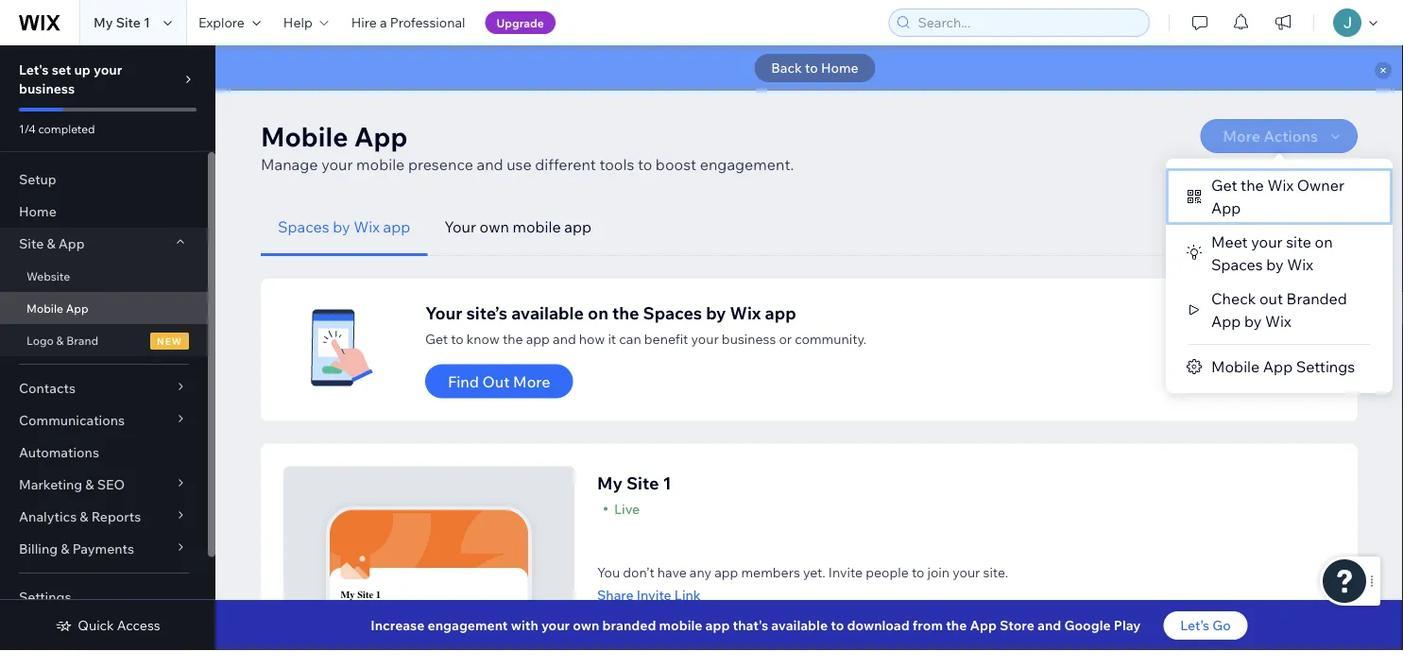 Task type: describe. For each thing, give the bounding box(es) containing it.
wix inside check out branded app by wix
[[1265, 312, 1291, 331]]

setup link
[[0, 163, 208, 196]]

site up live
[[626, 473, 659, 494]]

wix inside the spaces by wix app button
[[354, 217, 380, 236]]

spaces by wix app button
[[261, 198, 427, 256]]

your inside mobile app manage your mobile presence and use different tools to boost engagement.
[[321, 155, 353, 174]]

2 horizontal spatial my
[[597, 473, 623, 494]]

mobile app settings button
[[1166, 350, 1393, 384]]

website
[[26, 269, 70, 283]]

find out more button
[[425, 364, 573, 398]]

wix inside the meet your site on spaces by wix
[[1287, 255, 1314, 274]]

1/4 completed
[[19, 121, 95, 136]]

to inside back to home button
[[805, 60, 818, 76]]

professional
[[390, 14, 465, 31]]

app inside check out branded app by wix
[[1212, 312, 1241, 331]]

find out more
[[448, 372, 551, 391]]

logo & brand
[[26, 333, 98, 347]]

marketing & seo button
[[0, 469, 208, 501]]

different
[[535, 155, 596, 174]]

manage
[[261, 155, 318, 174]]

app inside mobile app settings button
[[1263, 357, 1293, 376]]

by inside the meet your site on spaces by wix
[[1267, 255, 1284, 274]]

help
[[283, 14, 313, 31]]

contacts button
[[0, 372, 208, 404]]

play
[[1114, 617, 1141, 634]]

site & app button
[[0, 228, 208, 260]]

it
[[608, 330, 616, 347]]

and inside your site's available on the spaces by wix app get to know the app and how it can benefit your business or community.
[[553, 330, 576, 347]]

to for engagement
[[831, 617, 844, 634]]

chat with us
[[452, 614, 499, 624]]

website link
[[0, 260, 208, 292]]

mobile inside mobile app manage your mobile presence and use different tools to boost engagement.
[[356, 155, 405, 174]]

a
[[380, 14, 387, 31]]

& for marketing
[[85, 476, 94, 493]]

2 vertical spatial and
[[1038, 617, 1062, 634]]

members
[[741, 564, 800, 580]]

your right with
[[541, 617, 570, 634]]

your inside the meet your site on spaces by wix
[[1251, 232, 1283, 251]]

by inside the spaces by wix app button
[[333, 217, 350, 236]]

1/4
[[19, 121, 36, 136]]

analytics
[[19, 508, 77, 525]]

seo
[[97, 476, 125, 493]]

reports
[[91, 508, 141, 525]]

completed
[[38, 121, 95, 136]]

site up increase
[[357, 589, 373, 600]]

boost
[[656, 155, 697, 174]]

and inside mobile app manage your mobile presence and use different tools to boost engagement.
[[477, 155, 503, 174]]

the inside get the wix owner app
[[1241, 176, 1264, 195]]

store
[[1000, 617, 1035, 634]]

explore
[[198, 14, 245, 31]]

let's
[[19, 61, 49, 78]]

business inside your site's available on the spaces by wix app get to know the app and how it can benefit your business or community.
[[722, 330, 776, 347]]

app up or
[[765, 302, 796, 323]]

settings inside button
[[1296, 357, 1355, 376]]

hire
[[351, 14, 377, 31]]

get the wix owner app button
[[1166, 168, 1393, 225]]

upgrade
[[497, 16, 544, 30]]

from
[[913, 617, 943, 634]]

your inside your site's available on the spaces by wix app get to know the app and how it can benefit your business or community.
[[691, 330, 719, 347]]

the up can
[[612, 302, 639, 323]]

more inside popup button
[[1223, 127, 1261, 146]]

billing & payments
[[19, 541, 134, 557]]

share
[[597, 586, 634, 603]]

site up let's set up your business
[[116, 14, 141, 31]]

0 vertical spatial spaces
[[278, 217, 329, 236]]

your own mobile app
[[444, 217, 592, 236]]

mobile app settings
[[1212, 357, 1355, 376]]

wix inside get the wix owner app
[[1268, 176, 1294, 195]]

on for site
[[1315, 232, 1333, 251]]

spaces inside the meet your site on spaces by wix
[[1212, 255, 1263, 274]]

& for logo
[[56, 333, 64, 347]]

communications button
[[0, 404, 208, 437]]

get inside your site's available on the spaces by wix app get to know the app and how it can benefit your business or community.
[[425, 330, 448, 347]]

wix inside your site's available on the spaces by wix app get to know the app and how it can benefit your business or community.
[[730, 302, 761, 323]]

& for billing
[[61, 541, 69, 557]]

quick access
[[78, 617, 160, 634]]

to for site's
[[451, 330, 464, 347]]

available inside your site's available on the spaces by wix app get to know the app and how it can benefit your business or community.
[[511, 302, 584, 323]]

us
[[490, 614, 499, 624]]

marketing & seo
[[19, 476, 125, 493]]

go
[[1213, 617, 1231, 634]]

engagement.
[[700, 155, 794, 174]]

app left how
[[526, 330, 550, 347]]

join
[[928, 564, 950, 580]]

2 vertical spatial home
[[341, 638, 361, 647]]

app down presence
[[383, 217, 410, 236]]

site.
[[983, 564, 1008, 580]]

0 horizontal spatial my
[[94, 14, 113, 31]]

0 horizontal spatial 1
[[144, 14, 150, 31]]

you don't have any app members yet. invite people to join your site. share invite link
[[597, 564, 1008, 603]]

more actions button
[[1201, 119, 1358, 153]]

contacts
[[19, 380, 76, 396]]

site & app
[[19, 235, 85, 252]]

1 horizontal spatial my
[[341, 589, 355, 600]]

spaces inside your site's available on the spaces by wix app get to know the app and how it can benefit your business or community.
[[643, 302, 702, 323]]

site
[[1286, 232, 1312, 251]]

let's
[[1181, 617, 1210, 634]]

access
[[117, 617, 160, 634]]

payments
[[72, 541, 134, 557]]

1 horizontal spatial available
[[771, 617, 828, 634]]

that's
[[733, 617, 768, 634]]

meet your site on spaces by wix button
[[1166, 225, 1393, 282]]

increase
[[371, 617, 425, 634]]

yet.
[[803, 564, 826, 580]]

get the wix owner app
[[1212, 176, 1345, 217]]

app left that's
[[706, 617, 730, 634]]

app inside mobile app link
[[66, 301, 88, 315]]

site's
[[466, 302, 508, 323]]

out
[[1260, 289, 1283, 308]]

0 horizontal spatial invite
[[379, 614, 399, 624]]

mobile for mobile app
[[26, 301, 63, 315]]



Task type: locate. For each thing, give the bounding box(es) containing it.
1 horizontal spatial and
[[553, 330, 576, 347]]

2 vertical spatial mobile
[[659, 617, 703, 634]]

my site 1 up live
[[597, 473, 672, 494]]

billing & payments button
[[0, 533, 208, 565]]

your for own
[[444, 217, 476, 236]]

0 vertical spatial settings
[[1296, 357, 1355, 376]]

mobile for mobile app settings
[[1212, 357, 1260, 376]]

0 horizontal spatial mobile
[[26, 301, 63, 315]]

& right billing
[[61, 541, 69, 557]]

0 horizontal spatial and
[[477, 155, 503, 174]]

1 vertical spatial more
[[513, 372, 551, 391]]

0 horizontal spatial spaces
[[278, 217, 329, 236]]

home inside sidebar element
[[19, 203, 56, 220]]

more inside "button"
[[513, 372, 551, 391]]

1 vertical spatial your
[[425, 302, 463, 323]]

settings down branded
[[1296, 357, 1355, 376]]

menu
[[1166, 168, 1393, 384]]

more left actions
[[1223, 127, 1261, 146]]

1 vertical spatial invite
[[637, 586, 672, 603]]

quick access button
[[55, 617, 160, 634]]

check out branded app by wix button
[[1166, 282, 1393, 338]]

own inside your own mobile app button
[[480, 217, 509, 236]]

link
[[675, 586, 701, 603]]

app right any
[[715, 564, 738, 580]]

mobile down website
[[26, 301, 63, 315]]

1 vertical spatial on
[[588, 302, 609, 323]]

mobile up manage
[[261, 120, 348, 153]]

get inside get the wix owner app
[[1212, 176, 1238, 195]]

on inside the meet your site on spaces by wix
[[1315, 232, 1333, 251]]

settings link
[[0, 581, 208, 613]]

automations link
[[0, 437, 208, 469]]

0 vertical spatial my site 1
[[94, 14, 150, 31]]

to for app
[[638, 155, 652, 174]]

available down the share invite link button
[[771, 617, 828, 634]]

on up how
[[588, 302, 609, 323]]

to left the download
[[831, 617, 844, 634]]

logo
[[26, 333, 54, 347]]

set
[[52, 61, 71, 78]]

have
[[658, 564, 687, 580]]

by inside check out branded app by wix
[[1245, 312, 1262, 331]]

up
[[74, 61, 91, 78]]

and left use on the top
[[477, 155, 503, 174]]

1 up increase
[[376, 589, 381, 600]]

2 vertical spatial my
[[341, 589, 355, 600]]

new
[[157, 335, 182, 347]]

0 horizontal spatial on
[[588, 302, 609, 323]]

your right benefit
[[691, 330, 719, 347]]

business
[[19, 80, 75, 97], [722, 330, 776, 347]]

increase engagement with your own branded mobile app that's available to download from the app store and google play
[[371, 617, 1141, 634]]

get left know
[[425, 330, 448, 347]]

on for available
[[588, 302, 609, 323]]

1
[[144, 14, 150, 31], [663, 473, 672, 494], [376, 589, 381, 600]]

your inside you don't have any app members yet. invite people to join your site. share invite link
[[953, 564, 980, 580]]

app inside get the wix owner app
[[1212, 198, 1241, 217]]

to inside you don't have any app members yet. invite people to join your site. share invite link
[[912, 564, 925, 580]]

0 vertical spatial home
[[821, 60, 859, 76]]

your for site's
[[425, 302, 463, 323]]

your down presence
[[444, 217, 476, 236]]

app inside you don't have any app members yet. invite people to join your site. share invite link
[[715, 564, 738, 580]]

0 horizontal spatial mobile
[[356, 155, 405, 174]]

0 vertical spatial your
[[444, 217, 476, 236]]

use
[[507, 155, 532, 174]]

2 horizontal spatial mobile
[[659, 617, 703, 634]]

mobile app link
[[0, 292, 208, 324]]

0 vertical spatial and
[[477, 155, 503, 174]]

own
[[480, 217, 509, 236], [573, 617, 600, 634]]

2 vertical spatial 1
[[376, 589, 381, 600]]

my site 1 up let's set up your business
[[94, 14, 150, 31]]

0 horizontal spatial my site 1
[[94, 14, 150, 31]]

2 horizontal spatial invite
[[829, 564, 863, 580]]

2 horizontal spatial and
[[1038, 617, 1062, 634]]

0 vertical spatial my
[[94, 14, 113, 31]]

1 horizontal spatial business
[[722, 330, 776, 347]]

1 horizontal spatial settings
[[1296, 357, 1355, 376]]

the
[[1241, 176, 1264, 195], [612, 302, 639, 323], [503, 330, 523, 347], [946, 617, 967, 634]]

and
[[477, 155, 503, 174], [553, 330, 576, 347], [1038, 617, 1062, 634]]

1 vertical spatial own
[[573, 617, 600, 634]]

check
[[1212, 289, 1256, 308]]

or
[[779, 330, 792, 347]]

sidebar element
[[0, 45, 215, 651]]

mobile app manage your mobile presence and use different tools to boost engagement.
[[261, 120, 794, 174]]

your right manage
[[321, 155, 353, 174]]

0 horizontal spatial available
[[511, 302, 584, 323]]

app inside site & app dropdown button
[[58, 235, 85, 252]]

& for site
[[47, 235, 55, 252]]

hire a professional link
[[340, 0, 477, 45]]

tab list
[[261, 198, 1358, 256]]

to right tools
[[638, 155, 652, 174]]

actions
[[1264, 127, 1318, 146]]

1 vertical spatial business
[[722, 330, 776, 347]]

analytics & reports button
[[0, 501, 208, 533]]

1 vertical spatial my
[[597, 473, 623, 494]]

engagement
[[428, 617, 508, 634]]

to left join
[[912, 564, 925, 580]]

google
[[1065, 617, 1111, 634]]

presence
[[408, 155, 473, 174]]

2 horizontal spatial spaces
[[1212, 255, 1263, 274]]

spaces by wix app
[[278, 217, 410, 236]]

communications
[[19, 412, 125, 429]]

find
[[448, 372, 479, 391]]

& left seo
[[85, 476, 94, 493]]

mobile left presence
[[356, 155, 405, 174]]

your site's available on the spaces by wix app get to know the app and how it can benefit your business or community.
[[425, 302, 867, 347]]

to right the back
[[805, 60, 818, 76]]

spaces up benefit
[[643, 302, 702, 323]]

1 horizontal spatial get
[[1212, 176, 1238, 195]]

business inside let's set up your business
[[19, 80, 75, 97]]

branded
[[603, 617, 656, 634]]

own down use on the top
[[480, 217, 509, 236]]

your inside let's set up your business
[[94, 61, 122, 78]]

the down more actions
[[1241, 176, 1264, 195]]

1 vertical spatial mobile
[[26, 301, 63, 315]]

chat
[[452, 614, 469, 624]]

1 horizontal spatial more
[[1223, 127, 1261, 146]]

the right know
[[503, 330, 523, 347]]

1 vertical spatial get
[[425, 330, 448, 347]]

& left reports
[[80, 508, 88, 525]]

tools
[[600, 155, 634, 174]]

your right join
[[953, 564, 980, 580]]

1 horizontal spatial invite
[[637, 586, 672, 603]]

don't
[[623, 564, 655, 580]]

menu containing get the wix owner app
[[1166, 168, 1393, 384]]

0 horizontal spatial business
[[19, 80, 75, 97]]

spaces down the meet
[[1212, 255, 1263, 274]]

any
[[690, 564, 712, 580]]

mobile app
[[26, 301, 88, 315]]

1 horizontal spatial mobile
[[513, 217, 561, 236]]

know
[[467, 330, 500, 347]]

on inside your site's available on the spaces by wix app get to know the app and how it can benefit your business or community.
[[588, 302, 609, 323]]

business left or
[[722, 330, 776, 347]]

marketing
[[19, 476, 82, 493]]

check out branded app by wix
[[1212, 289, 1347, 331]]

mobile down link
[[659, 617, 703, 634]]

home link
[[0, 196, 208, 228]]

site inside dropdown button
[[19, 235, 44, 252]]

2 horizontal spatial mobile
[[1212, 357, 1260, 376]]

home inside button
[[821, 60, 859, 76]]

1 horizontal spatial own
[[573, 617, 600, 634]]

0 vertical spatial mobile
[[356, 155, 405, 174]]

1 vertical spatial my site 1
[[597, 473, 672, 494]]

your inside your site's available on the spaces by wix app get to know the app and how it can benefit your business or community.
[[425, 302, 463, 323]]

hire a professional
[[351, 14, 465, 31]]

people
[[866, 564, 909, 580]]

back to home
[[771, 60, 859, 76]]

& up website
[[47, 235, 55, 252]]

app down different
[[564, 217, 592, 236]]

and left how
[[553, 330, 576, 347]]

& right logo
[[56, 333, 64, 347]]

your
[[94, 61, 122, 78], [321, 155, 353, 174], [1251, 232, 1283, 251], [691, 330, 719, 347], [953, 564, 980, 580], [541, 617, 570, 634]]

live
[[614, 500, 640, 517]]

home
[[821, 60, 859, 76], [19, 203, 56, 220], [341, 638, 361, 647]]

1 horizontal spatial home
[[341, 638, 361, 647]]

1 horizontal spatial mobile
[[261, 120, 348, 153]]

invite left chat
[[379, 614, 399, 624]]

1 vertical spatial mobile
[[513, 217, 561, 236]]

2 vertical spatial mobile
[[1212, 357, 1260, 376]]

benefit
[[644, 330, 688, 347]]

let's set up your business
[[19, 61, 122, 97]]

branded
[[1287, 289, 1347, 308]]

0 vertical spatial own
[[480, 217, 509, 236]]

tab list containing spaces by wix app
[[261, 198, 1358, 256]]

settings inside sidebar element
[[19, 589, 71, 605]]

site up website
[[19, 235, 44, 252]]

0 vertical spatial invite
[[829, 564, 863, 580]]

mobile down "check"
[[1212, 357, 1260, 376]]

1 left explore
[[144, 14, 150, 31]]

& for analytics
[[80, 508, 88, 525]]

0 horizontal spatial get
[[425, 330, 448, 347]]

1 up the have in the bottom left of the page
[[663, 473, 672, 494]]

mobile down use on the top
[[513, 217, 561, 236]]

settings down billing
[[19, 589, 71, 605]]

your inside button
[[444, 217, 476, 236]]

1 vertical spatial available
[[771, 617, 828, 634]]

1 vertical spatial 1
[[663, 473, 672, 494]]

by inside your site's available on the spaces by wix app get to know the app and how it can benefit your business or community.
[[706, 302, 726, 323]]

to inside mobile app manage your mobile presence and use different tools to boost engagement.
[[638, 155, 652, 174]]

how
[[579, 330, 605, 347]]

2 horizontal spatial my site 1
[[597, 473, 672, 494]]

can
[[619, 330, 641, 347]]

2 vertical spatial invite
[[379, 614, 399, 624]]

your left site's
[[425, 302, 463, 323]]

0 vertical spatial get
[[1212, 176, 1238, 195]]

& inside popup button
[[80, 508, 88, 525]]

your left site
[[1251, 232, 1283, 251]]

help button
[[272, 0, 340, 45]]

invite down don't
[[637, 586, 672, 603]]

with
[[511, 617, 538, 634]]

and right the store
[[1038, 617, 1062, 634]]

invite right yet.
[[829, 564, 863, 580]]

to left know
[[451, 330, 464, 347]]

share invite link button
[[597, 586, 1008, 603]]

on right site
[[1315, 232, 1333, 251]]

0 vertical spatial business
[[19, 80, 75, 97]]

2 horizontal spatial home
[[821, 60, 859, 76]]

the right from
[[946, 617, 967, 634]]

available up how
[[511, 302, 584, 323]]

spaces down manage
[[278, 217, 329, 236]]

1 horizontal spatial on
[[1315, 232, 1333, 251]]

0 vertical spatial more
[[1223, 127, 1261, 146]]

mobile inside sidebar element
[[26, 301, 63, 315]]

0 horizontal spatial home
[[19, 203, 56, 220]]

0 vertical spatial mobile
[[261, 120, 348, 153]]

let's go button
[[1164, 611, 1248, 640]]

1 vertical spatial and
[[553, 330, 576, 347]]

back to home alert
[[215, 45, 1403, 91]]

2 vertical spatial spaces
[[643, 302, 702, 323]]

1 vertical spatial home
[[19, 203, 56, 220]]

business down the let's
[[19, 80, 75, 97]]

more right out
[[513, 372, 551, 391]]

mobile for mobile app manage your mobile presence and use different tools to boost engagement.
[[261, 120, 348, 153]]

0 horizontal spatial settings
[[19, 589, 71, 605]]

automations
[[19, 444, 99, 461]]

get up the meet
[[1212, 176, 1238, 195]]

mobile
[[356, 155, 405, 174], [513, 217, 561, 236], [659, 617, 703, 634]]

let's go
[[1181, 617, 1231, 634]]

quick
[[78, 617, 114, 634]]

your own mobile app button
[[427, 198, 609, 256]]

0 vertical spatial available
[[511, 302, 584, 323]]

mobile inside button
[[513, 217, 561, 236]]

0 vertical spatial 1
[[144, 14, 150, 31]]

your right up
[[94, 61, 122, 78]]

0 horizontal spatial more
[[513, 372, 551, 391]]

1 vertical spatial spaces
[[1212, 255, 1263, 274]]

2 vertical spatial my site 1
[[341, 589, 381, 600]]

analytics & reports
[[19, 508, 141, 525]]

to inside your site's available on the spaces by wix app get to know the app and how it can benefit your business or community.
[[451, 330, 464, 347]]

upgrade button
[[485, 11, 555, 34]]

mobile inside mobile app manage your mobile presence and use different tools to boost engagement.
[[261, 120, 348, 153]]

0 horizontal spatial own
[[480, 217, 509, 236]]

0 vertical spatial on
[[1315, 232, 1333, 251]]

my site 1 up increase
[[341, 589, 381, 600]]

1 horizontal spatial my site 1
[[341, 589, 381, 600]]

2 horizontal spatial 1
[[663, 473, 672, 494]]

to
[[805, 60, 818, 76], [638, 155, 652, 174], [451, 330, 464, 347], [912, 564, 925, 580], [831, 617, 844, 634]]

own down the share
[[573, 617, 600, 634]]

Search... field
[[912, 9, 1143, 36]]

app inside mobile app manage your mobile presence and use different tools to boost engagement.
[[354, 120, 408, 153]]

1 horizontal spatial spaces
[[643, 302, 702, 323]]

1 horizontal spatial 1
[[376, 589, 381, 600]]

1 vertical spatial settings
[[19, 589, 71, 605]]

available
[[511, 302, 584, 323], [771, 617, 828, 634]]

mobile inside button
[[1212, 357, 1260, 376]]

meet your site on spaces by wix
[[1212, 232, 1333, 274]]



Task type: vqa. For each thing, say whether or not it's contained in the screenshot.
row group
no



